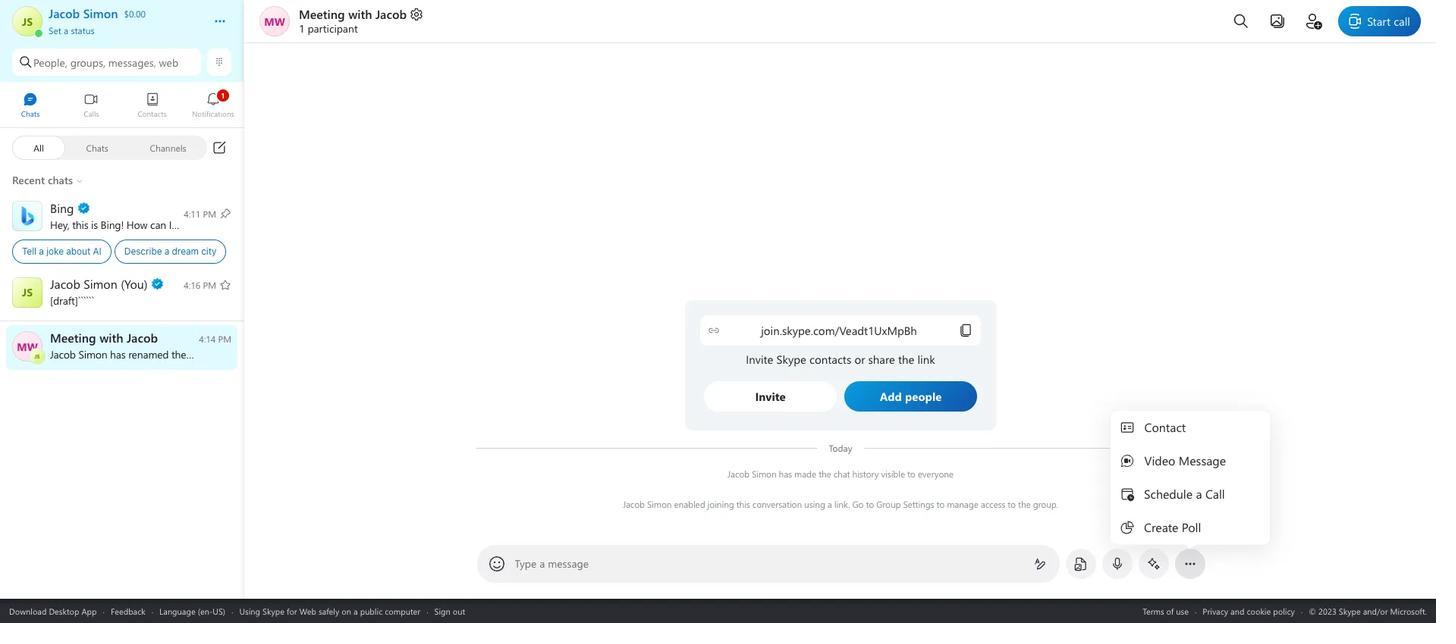 Task type: describe. For each thing, give the bounding box(es) containing it.
how
[[127, 217, 148, 232]]

for
[[287, 606, 297, 617]]

cookie
[[1247, 606, 1272, 617]]

jacob for jacob simon enabled joining this conversation using a link. go to group settings to manage access to the group.
[[623, 499, 645, 511]]

to right settings
[[937, 499, 945, 511]]

hey, this is bing ! how can i help you today?
[[50, 217, 249, 232]]

jacob simon has made the chat history visible to everyone
[[728, 468, 954, 480]]

set a status
[[49, 24, 95, 36]]

status
[[71, 24, 95, 36]]

language
[[159, 606, 196, 617]]

messages,
[[108, 55, 156, 69]]

computer
[[385, 606, 421, 617]]

terms
[[1143, 606, 1165, 617]]

a for message
[[540, 557, 545, 572]]

chats
[[86, 142, 108, 154]]

web
[[159, 55, 178, 69]]

jacob simon enabled joining this conversation using a link. go to group settings to manage access to the group.
[[623, 499, 1058, 511]]

made
[[794, 468, 816, 480]]

all
[[34, 142, 44, 154]]

feedback link
[[111, 606, 146, 617]]

dream
[[172, 246, 199, 257]]

skype
[[263, 606, 285, 617]]

groups,
[[70, 55, 105, 69]]

using skype for web safely on a public computer link
[[239, 606, 421, 617]]

privacy and cookie policy
[[1203, 606, 1296, 617]]

terms of use
[[1143, 606, 1189, 617]]

1 horizontal spatial the
[[1018, 499, 1031, 511]]

joke
[[46, 246, 64, 257]]

describe
[[124, 246, 162, 257]]

about
[[66, 246, 91, 257]]

to right visible
[[907, 468, 916, 480]]

privacy and cookie policy link
[[1203, 606, 1296, 617]]

public
[[360, 606, 383, 617]]

app
[[82, 606, 97, 617]]

is
[[91, 217, 98, 232]]

0 horizontal spatial the
[[819, 468, 831, 480]]

meeting with jacob
[[299, 6, 407, 22]]

desktop
[[49, 606, 79, 617]]

has
[[779, 468, 792, 480]]

link.
[[834, 499, 850, 511]]

a for joke
[[39, 246, 44, 257]]

manage
[[947, 499, 979, 511]]

on
[[342, 606, 351, 617]]

set
[[49, 24, 61, 36]]

simon for has made the chat history visible to everyone
[[752, 468, 776, 480]]

bing
[[101, 217, 121, 232]]

download desktop app
[[9, 606, 97, 617]]

to right access
[[1008, 499, 1016, 511]]

conversation
[[752, 499, 802, 511]]

(en-
[[198, 606, 213, 617]]

language (en-us) link
[[159, 606, 225, 617]]

joining
[[707, 499, 734, 511]]

a right the on
[[354, 606, 358, 617]]

feedback
[[111, 606, 146, 617]]

a left the "link."
[[828, 499, 832, 511]]

sign
[[435, 606, 451, 617]]

simon for enabled joining this conversation using a link. go to group settings to manage access to the group.
[[647, 499, 672, 511]]



Task type: vqa. For each thing, say whether or not it's contained in the screenshot.
the Set
yes



Task type: locate. For each thing, give the bounding box(es) containing it.
with
[[348, 6, 372, 22]]

a right set
[[64, 24, 68, 36]]

this
[[72, 217, 88, 232], [736, 499, 750, 511]]

chat
[[834, 468, 850, 480]]

1 vertical spatial this
[[736, 499, 750, 511]]

history
[[852, 468, 879, 480]]

today?
[[217, 217, 247, 232]]

0 vertical spatial jacob
[[376, 6, 407, 22]]

everyone
[[918, 468, 954, 480]]

a for status
[[64, 24, 68, 36]]

type a message
[[515, 557, 589, 572]]

can
[[150, 217, 166, 232]]

simon left enabled
[[647, 499, 672, 511]]

jacob for jacob simon has made the chat history visible to everyone
[[728, 468, 750, 480]]

Type a message text field
[[516, 557, 1022, 573]]

language (en-us)
[[159, 606, 225, 617]]

tab list
[[0, 86, 244, 128]]

you
[[197, 217, 214, 232]]

access
[[981, 499, 1006, 511]]

using
[[804, 499, 825, 511]]

1 horizontal spatial simon
[[752, 468, 776, 480]]

and
[[1231, 606, 1245, 617]]

1 vertical spatial jacob
[[728, 468, 750, 480]]

1 horizontal spatial jacob
[[623, 499, 645, 511]]

download
[[9, 606, 47, 617]]

people, groups, messages, web button
[[12, 49, 201, 76]]

terms of use link
[[1143, 606, 1189, 617]]

of
[[1167, 606, 1174, 617]]

policy
[[1274, 606, 1296, 617]]

a right tell
[[39, 246, 44, 257]]

enabled
[[674, 499, 705, 511]]

help
[[174, 217, 194, 232]]

jacob
[[376, 6, 407, 22], [728, 468, 750, 480], [623, 499, 645, 511]]

sign out link
[[435, 606, 465, 617]]

people,
[[33, 55, 67, 69]]

0 horizontal spatial this
[[72, 217, 88, 232]]

go
[[852, 499, 864, 511]]

simon left has
[[752, 468, 776, 480]]

2 horizontal spatial jacob
[[728, 468, 750, 480]]

the left chat
[[819, 468, 831, 480]]

out
[[453, 606, 465, 617]]

[draft]``````
[[50, 293, 94, 308]]

download desktop app link
[[9, 606, 97, 617]]

meeting
[[299, 6, 345, 22]]

to right the go
[[866, 499, 874, 511]]

1 vertical spatial simon
[[647, 499, 672, 511]]

1 vertical spatial the
[[1018, 499, 1031, 511]]

channels
[[150, 142, 187, 154]]

0 vertical spatial simon
[[752, 468, 776, 480]]

tell
[[22, 246, 36, 257]]

jacob left enabled
[[623, 499, 645, 511]]

safely
[[319, 606, 340, 617]]

privacy
[[1203, 606, 1229, 617]]

describe a dream city
[[124, 246, 217, 257]]

the left group.
[[1018, 499, 1031, 511]]

message
[[548, 557, 589, 572]]

[draft]`````` button
[[0, 271, 244, 316]]

tell a joke about ai
[[22, 246, 102, 257]]

type
[[515, 557, 537, 572]]

to
[[907, 468, 916, 480], [866, 499, 874, 511], [937, 499, 945, 511], [1008, 499, 1016, 511]]

0 horizontal spatial simon
[[647, 499, 672, 511]]

a right type
[[540, 557, 545, 572]]

ai
[[93, 246, 102, 257]]

people, groups, messages, web
[[33, 55, 178, 69]]

settings
[[903, 499, 934, 511]]

2 vertical spatial jacob
[[623, 499, 645, 511]]

city
[[201, 246, 217, 257]]

a
[[64, 24, 68, 36], [39, 246, 44, 257], [165, 246, 169, 257], [828, 499, 832, 511], [540, 557, 545, 572], [354, 606, 358, 617]]

0 horizontal spatial jacob
[[376, 6, 407, 22]]

group
[[876, 499, 901, 511]]

set a status button
[[49, 21, 199, 36]]

0 vertical spatial the
[[819, 468, 831, 480]]

simon
[[752, 468, 776, 480], [647, 499, 672, 511]]

group.
[[1033, 499, 1058, 511]]

a for dream
[[165, 246, 169, 257]]

jacob right with
[[376, 6, 407, 22]]

a inside button
[[64, 24, 68, 36]]

this right 'joining' on the bottom
[[736, 499, 750, 511]]

a left the dream
[[165, 246, 169, 257]]

the
[[819, 468, 831, 480], [1018, 499, 1031, 511]]

use
[[1177, 606, 1189, 617]]

web
[[300, 606, 316, 617]]

us)
[[213, 606, 225, 617]]

using
[[239, 606, 260, 617]]

visible
[[881, 468, 905, 480]]

using skype for web safely on a public computer
[[239, 606, 421, 617]]

hey,
[[50, 217, 70, 232]]

i
[[169, 217, 172, 232]]

!
[[121, 217, 124, 232]]

sign out
[[435, 606, 465, 617]]

1 horizontal spatial this
[[736, 499, 750, 511]]

meeting with jacob button
[[299, 6, 424, 22]]

0 vertical spatial this
[[72, 217, 88, 232]]

this left is
[[72, 217, 88, 232]]

jacob up 'joining' on the bottom
[[728, 468, 750, 480]]



